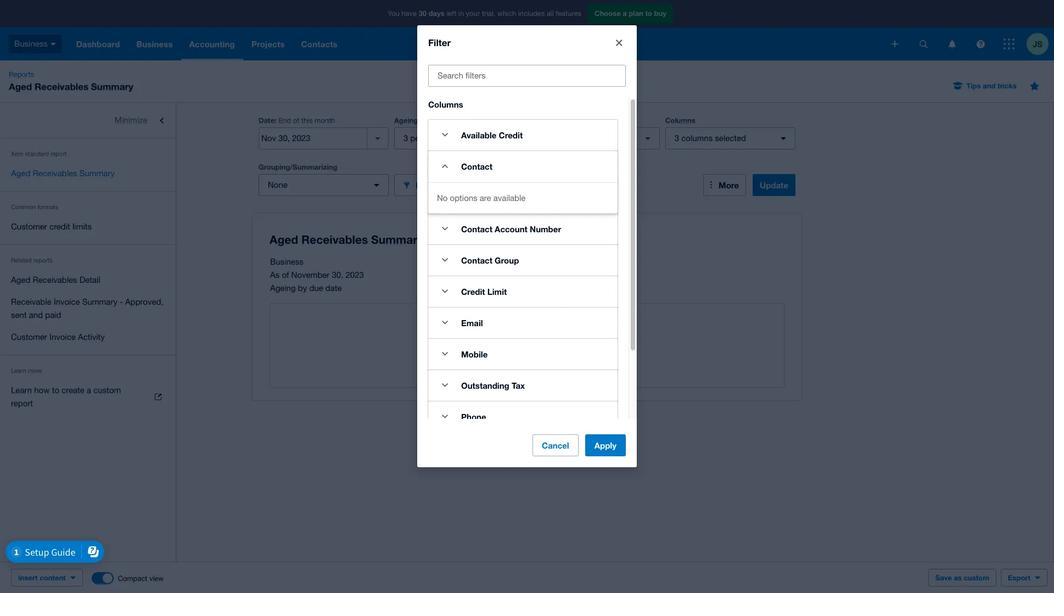 Task type: locate. For each thing, give the bounding box(es) containing it.
1 vertical spatial receivables
[[33, 169, 77, 178]]

of inside date : end of this month
[[293, 116, 299, 125]]

1 vertical spatial report
[[11, 399, 33, 408]]

js
[[1033, 39, 1043, 49]]

2 horizontal spatial svg image
[[1004, 38, 1015, 49]]

expand image for outstanding tax
[[434, 374, 456, 396]]

minimize button
[[0, 109, 176, 131]]

2023
[[346, 270, 364, 280]]

0 horizontal spatial svg image
[[920, 40, 928, 48]]

aged for aged receivables detail
[[11, 275, 30, 285]]

1 vertical spatial contact
[[461, 224, 493, 234]]

expand image left 'day'
[[434, 124, 456, 146]]

expand image for available credit
[[434, 124, 456, 146]]

which
[[498, 9, 516, 18]]

content
[[40, 573, 66, 582]]

in
[[459, 9, 464, 18]]

business inside popup button
[[14, 39, 48, 48]]

2 vertical spatial to
[[52, 386, 59, 395]]

receivables down the xero standard report
[[33, 169, 77, 178]]

create
[[62, 386, 85, 395]]

summary for receivables
[[79, 169, 115, 178]]

1 contact from the top
[[461, 161, 493, 171]]

date
[[326, 283, 342, 293]]

0 vertical spatial and
[[983, 81, 996, 90]]

1 horizontal spatial credit
[[499, 130, 523, 140]]

aged down xero
[[11, 169, 30, 178]]

2 expand image from the top
[[434, 249, 456, 271]]

business up the reports
[[14, 39, 48, 48]]

your
[[466, 9, 480, 18]]

0 horizontal spatial report
[[11, 399, 33, 408]]

grouping/summarizing
[[259, 163, 337, 171]]

columns up periods
[[428, 99, 463, 109]]

0 vertical spatial customer
[[11, 222, 47, 231]]

business inside business as of november 30, 2023 ageing by due date
[[270, 257, 304, 266]]

left
[[447, 9, 457, 18]]

business up as
[[270, 257, 304, 266]]

customer down common formats on the top of the page
[[11, 222, 47, 231]]

columns
[[428, 99, 463, 109], [666, 116, 696, 125]]

of right the periods at the left top of page
[[440, 133, 448, 143]]

2 svg image from the left
[[949, 40, 956, 48]]

contact down the no options are available
[[461, 224, 493, 234]]

0 horizontal spatial 3
[[404, 133, 408, 143]]

aged down related
[[11, 275, 30, 285]]

1 horizontal spatial to
[[519, 352, 526, 361]]

of right as
[[282, 270, 289, 280]]

1 vertical spatial and
[[29, 310, 43, 320]]

custom right create
[[94, 386, 121, 395]]

expand image left outstanding
[[434, 374, 456, 396]]

by
[[298, 283, 307, 293]]

contact
[[461, 161, 493, 171], [461, 224, 493, 234], [461, 255, 493, 265]]

expand image for mobile
[[434, 343, 456, 365]]

report up aged receivables summary
[[50, 150, 67, 157]]

aged receivables detail
[[11, 275, 100, 285]]

export button
[[1001, 569, 1048, 587]]

and down receivable
[[29, 310, 43, 320]]

2 vertical spatial receivables
[[33, 275, 77, 285]]

1 horizontal spatial of
[[293, 116, 299, 125]]

plan
[[629, 9, 644, 18]]

1 vertical spatial to
[[519, 352, 526, 361]]

1 vertical spatial invoice
[[49, 332, 76, 342]]

save as custom button
[[929, 569, 997, 587]]

1 horizontal spatial svg image
[[949, 40, 956, 48]]

learn for learn more
[[11, 367, 26, 374]]

group
[[495, 255, 519, 265]]

0 horizontal spatial and
[[29, 310, 43, 320]]

0 vertical spatial custom
[[94, 386, 121, 395]]

invoice
[[54, 297, 80, 306], [49, 332, 76, 342]]

1 horizontal spatial custom
[[964, 573, 990, 582]]

report
[[50, 150, 67, 157], [11, 399, 33, 408]]

expand image for email
[[434, 312, 456, 334]]

1 horizontal spatial a
[[623, 9, 627, 18]]

1 vertical spatial summary
[[79, 169, 115, 178]]

2 horizontal spatial of
[[440, 133, 448, 143]]

1 horizontal spatial and
[[983, 81, 996, 90]]

1 vertical spatial learn
[[11, 386, 32, 395]]

1 horizontal spatial business
[[270, 257, 304, 266]]

0 vertical spatial learn
[[11, 367, 26, 374]]

-
[[120, 297, 123, 306]]

nothing
[[488, 352, 517, 361]]

aged receivables summary link
[[0, 163, 176, 185]]

30
[[419, 9, 427, 18], [450, 133, 459, 143]]

to inside learn how to create a custom report
[[52, 386, 59, 395]]

receivables down reports
[[33, 275, 77, 285]]

apply button
[[585, 435, 626, 457]]

0 vertical spatial filter
[[428, 37, 451, 48]]

custom right as
[[964, 573, 990, 582]]

2 horizontal spatial ageing
[[530, 116, 554, 125]]

day
[[461, 133, 476, 143]]

aged down reports link in the top of the page
[[9, 81, 32, 92]]

expand image
[[434, 218, 456, 240], [434, 281, 456, 302]]

expand image for contact
[[434, 218, 456, 240]]

credit
[[49, 222, 70, 231]]

1 svg image from the left
[[920, 40, 928, 48]]

1 customer from the top
[[11, 222, 47, 231]]

1 horizontal spatial svg image
[[892, 41, 899, 47]]

paid
[[45, 310, 61, 320]]

1 learn from the top
[[11, 367, 26, 374]]

tips and tricks
[[967, 81, 1017, 90]]

receivables inside reports aged receivables summary
[[35, 81, 88, 92]]

summary for invoice
[[82, 297, 117, 306]]

navigation inside js banner
[[68, 27, 884, 60]]

email
[[461, 318, 483, 328]]

expand image left credit limit
[[434, 281, 456, 302]]

report down learn more
[[11, 399, 33, 408]]

0 vertical spatial receivables
[[35, 81, 88, 92]]

receivable invoice summary - approved, sent and paid link
[[0, 291, 176, 326]]

columns inside the filter 'dialog'
[[428, 99, 463, 109]]

1 horizontal spatial columns
[[666, 116, 696, 125]]

to left the show
[[519, 352, 526, 361]]

30 left 'day'
[[450, 133, 459, 143]]

0 horizontal spatial a
[[87, 386, 91, 395]]

0 vertical spatial expand image
[[434, 218, 456, 240]]

0 horizontal spatial to
[[52, 386, 59, 395]]

receivable invoice summary - approved, sent and paid
[[11, 297, 163, 320]]

0 horizontal spatial custom
[[94, 386, 121, 395]]

0 horizontal spatial ageing
[[270, 283, 296, 293]]

learn
[[11, 367, 26, 374], [11, 386, 32, 395]]

tips
[[967, 81, 981, 90]]

filter down days
[[428, 37, 451, 48]]

custom inside button
[[964, 573, 990, 582]]

js banner
[[0, 0, 1055, 60]]

how
[[34, 386, 50, 395]]

2 horizontal spatial svg image
[[977, 40, 985, 48]]

1 vertical spatial of
[[440, 133, 448, 143]]

ageing down as
[[270, 283, 296, 293]]

0 horizontal spatial of
[[282, 270, 289, 280]]

to right how
[[52, 386, 59, 395]]

ageing inside business as of november 30, 2023 ageing by due date
[[270, 283, 296, 293]]

summary
[[91, 81, 133, 92], [79, 169, 115, 178], [82, 297, 117, 306]]

customer credit limits
[[11, 222, 92, 231]]

0 vertical spatial business
[[14, 39, 48, 48]]

2 horizontal spatial to
[[646, 9, 652, 18]]

columns up columns
[[666, 116, 696, 125]]

0 vertical spatial a
[[623, 9, 627, 18]]

0 vertical spatial of
[[293, 116, 299, 125]]

tips and tricks button
[[947, 77, 1024, 94]]

0 horizontal spatial credit
[[461, 287, 485, 296]]

expand image for phone
[[434, 406, 456, 428]]

1 vertical spatial credit
[[461, 287, 485, 296]]

a right create
[[87, 386, 91, 395]]

1 vertical spatial expand image
[[434, 281, 456, 302]]

insert content button
[[11, 569, 83, 587]]

1 expand image from the top
[[434, 218, 456, 240]]

expand image
[[434, 124, 456, 146], [434, 249, 456, 271], [434, 312, 456, 334], [434, 343, 456, 365], [434, 374, 456, 396], [434, 406, 456, 428]]

2 vertical spatial aged
[[11, 275, 30, 285]]

navigation
[[68, 27, 884, 60]]

summary down 'minimize' button
[[79, 169, 115, 178]]

of for 3 periods of 30 day
[[440, 133, 448, 143]]

invoice inside receivable invoice summary - approved, sent and paid
[[54, 297, 80, 306]]

export
[[1008, 573, 1031, 582]]

to
[[646, 9, 652, 18], [519, 352, 526, 361], [52, 386, 59, 395]]

1 vertical spatial customer
[[11, 332, 47, 342]]

a inside learn how to create a custom report
[[87, 386, 91, 395]]

a inside js banner
[[623, 9, 627, 18]]

custom inside learn how to create a custom report
[[94, 386, 121, 395]]

learn inside learn how to create a custom report
[[11, 386, 32, 395]]

receivables
[[35, 81, 88, 92], [33, 169, 77, 178], [33, 275, 77, 285]]

0 vertical spatial report
[[50, 150, 67, 157]]

customer down sent
[[11, 332, 47, 342]]

3 left the periods at the left top of page
[[404, 133, 408, 143]]

here
[[551, 352, 567, 361]]

2 3 from the left
[[675, 133, 679, 143]]

6 expand image from the top
[[434, 406, 456, 428]]

0 vertical spatial credit
[[499, 130, 523, 140]]

0 horizontal spatial 30
[[419, 9, 427, 18]]

0 vertical spatial aged
[[9, 81, 32, 92]]

1 expand image from the top
[[434, 124, 456, 146]]

summary inside receivable invoice summary - approved, sent and paid
[[82, 297, 117, 306]]

outstanding tax
[[461, 380, 525, 390]]

tax
[[512, 380, 525, 390]]

filter
[[428, 37, 451, 48], [416, 180, 436, 190]]

30 right have
[[419, 9, 427, 18]]

filter down collapse image
[[416, 180, 436, 190]]

ageing left the 'by'
[[530, 116, 554, 125]]

3 svg image from the left
[[977, 40, 985, 48]]

1 3 from the left
[[404, 133, 408, 143]]

customer invoice activity link
[[0, 326, 176, 348]]

1 vertical spatial 30
[[450, 133, 459, 143]]

summary left - on the left of page
[[82, 297, 117, 306]]

3 left columns
[[675, 133, 679, 143]]

related reports
[[11, 257, 53, 264]]

learn for learn how to create a custom report
[[11, 386, 32, 395]]

0 vertical spatial contact
[[461, 161, 493, 171]]

receivables down reports link in the top of the page
[[35, 81, 88, 92]]

expand image left contact group
[[434, 249, 456, 271]]

2 customer from the top
[[11, 332, 47, 342]]

trial,
[[482, 9, 496, 18]]

of left this
[[293, 116, 299, 125]]

and inside receivable invoice summary - approved, sent and paid
[[29, 310, 43, 320]]

expand image left phone
[[434, 406, 456, 428]]

3 for 3 periods of 30 day
[[404, 133, 408, 143]]

customer
[[11, 222, 47, 231], [11, 332, 47, 342]]

xero standard report
[[11, 150, 67, 157]]

date : end of this month
[[259, 116, 335, 125]]

0 vertical spatial to
[[646, 9, 652, 18]]

0 horizontal spatial columns
[[428, 99, 463, 109]]

invoice up paid
[[54, 297, 80, 306]]

3 contact from the top
[[461, 255, 493, 265]]

receivables for detail
[[33, 275, 77, 285]]

2 expand image from the top
[[434, 281, 456, 302]]

summary up minimize
[[91, 81, 133, 92]]

this
[[301, 116, 313, 125]]

3 columns selected
[[675, 133, 746, 143]]

credit left limit
[[461, 287, 485, 296]]

Select end date field
[[259, 128, 367, 149]]

expand image down "no"
[[434, 218, 456, 240]]

4 expand image from the top
[[434, 343, 456, 365]]

0 vertical spatial invoice
[[54, 297, 80, 306]]

30 inside button
[[450, 133, 459, 143]]

2 vertical spatial contact
[[461, 255, 493, 265]]

1 horizontal spatial report
[[50, 150, 67, 157]]

tricks
[[998, 81, 1017, 90]]

of for business as of november 30, 2023 ageing by due date
[[282, 270, 289, 280]]

reports link
[[4, 69, 38, 80]]

1 vertical spatial columns
[[666, 116, 696, 125]]

a
[[623, 9, 627, 18], [87, 386, 91, 395]]

filter inside filter button
[[416, 180, 436, 190]]

0 vertical spatial 30
[[419, 9, 427, 18]]

close image
[[609, 32, 631, 54]]

expand image left 'mobile'
[[434, 343, 456, 365]]

ageing up the periods at the left top of page
[[394, 116, 418, 125]]

learn left more
[[11, 367, 26, 374]]

1 vertical spatial aged
[[11, 169, 30, 178]]

contact left group
[[461, 255, 493, 265]]

30,
[[332, 270, 343, 280]]

1 horizontal spatial ageing
[[394, 116, 418, 125]]

0 horizontal spatial svg image
[[50, 43, 56, 45]]

business button
[[0, 27, 68, 60]]

credit right available
[[499, 130, 523, 140]]

receivable
[[11, 297, 51, 306]]

2 vertical spatial of
[[282, 270, 289, 280]]

0 vertical spatial summary
[[91, 81, 133, 92]]

reports
[[33, 257, 53, 264]]

of inside button
[[440, 133, 448, 143]]

contact up filter button
[[461, 161, 493, 171]]

2 learn from the top
[[11, 386, 32, 395]]

of inside business as of november 30, 2023 ageing by due date
[[282, 270, 289, 280]]

learn down learn more
[[11, 386, 32, 395]]

0 horizontal spatial business
[[14, 39, 48, 48]]

svg image
[[920, 40, 928, 48], [949, 40, 956, 48], [977, 40, 985, 48]]

and right "tips"
[[983, 81, 996, 90]]

to left buy
[[646, 9, 652, 18]]

2 contact from the top
[[461, 224, 493, 234]]

expand image left email
[[434, 312, 456, 334]]

0 vertical spatial columns
[[428, 99, 463, 109]]

5 expand image from the top
[[434, 374, 456, 396]]

1 horizontal spatial 30
[[450, 133, 459, 143]]

1 horizontal spatial 3
[[675, 133, 679, 143]]

2 vertical spatial summary
[[82, 297, 117, 306]]

invoice down paid
[[49, 332, 76, 342]]

1 vertical spatial custom
[[964, 573, 990, 582]]

receivables for summary
[[33, 169, 77, 178]]

1 vertical spatial filter
[[416, 180, 436, 190]]

3 expand image from the top
[[434, 312, 456, 334]]

learn how to create a custom report
[[11, 386, 121, 408]]

learn more
[[11, 367, 42, 374]]

as
[[954, 573, 962, 582]]

svg image
[[1004, 38, 1015, 49], [892, 41, 899, 47], [50, 43, 56, 45]]

ageing for ageing by
[[530, 116, 554, 125]]

3 inside button
[[404, 133, 408, 143]]

a left plan
[[623, 9, 627, 18]]

1 vertical spatial a
[[87, 386, 91, 395]]

1 vertical spatial business
[[270, 257, 304, 266]]



Task type: vqa. For each thing, say whether or not it's contained in the screenshot.
first Expand image from the bottom
yes



Task type: describe. For each thing, give the bounding box(es) containing it.
save as custom
[[936, 573, 990, 582]]

standard
[[25, 150, 49, 157]]

and inside button
[[983, 81, 996, 90]]

related
[[11, 257, 32, 264]]

none button
[[259, 174, 389, 196]]

nothing to show here
[[488, 352, 567, 361]]

periods
[[420, 116, 446, 125]]

contact account number
[[461, 224, 561, 234]]

due
[[309, 283, 323, 293]]

contact for contact
[[461, 161, 493, 171]]

insert content
[[18, 573, 66, 582]]

limits
[[72, 222, 92, 231]]

limit
[[488, 287, 507, 296]]

features
[[556, 9, 582, 18]]

aged receivables detail link
[[0, 269, 176, 291]]

more button
[[704, 174, 746, 196]]

compact view
[[118, 574, 164, 582]]

cancel
[[542, 441, 569, 451]]

svg image inside business popup button
[[50, 43, 56, 45]]

filter dialog
[[417, 25, 637, 495]]

collapse image
[[434, 155, 456, 177]]

view
[[149, 574, 164, 582]]

date
[[259, 116, 275, 125]]

phone
[[461, 412, 486, 422]]

ageing by
[[530, 116, 564, 125]]

business for business as of november 30, 2023 ageing by due date
[[270, 257, 304, 266]]

common
[[11, 204, 36, 210]]

save
[[936, 573, 952, 582]]

none
[[268, 180, 288, 189]]

3 periods of 30 day button
[[394, 127, 524, 149]]

number
[[530, 224, 561, 234]]

expand image for contact group
[[434, 249, 456, 271]]

reports
[[9, 70, 34, 79]]

available credit
[[461, 130, 523, 140]]

learn how to create a custom report link
[[0, 380, 176, 415]]

mobile
[[461, 349, 488, 359]]

:
[[275, 116, 277, 125]]

update
[[760, 180, 789, 190]]

insert
[[18, 573, 38, 582]]

cancel button
[[533, 435, 579, 457]]

more
[[28, 367, 42, 374]]

show
[[529, 352, 548, 361]]

Report title field
[[267, 227, 780, 253]]

as
[[270, 270, 280, 280]]

update button
[[753, 174, 796, 196]]

approved,
[[125, 297, 163, 306]]

you
[[388, 9, 400, 18]]

days
[[429, 9, 445, 18]]

credit limit
[[461, 287, 507, 296]]

to inside js banner
[[646, 9, 652, 18]]

contact for contact account number
[[461, 224, 493, 234]]

filter inside the filter 'dialog'
[[428, 37, 451, 48]]

expand image for credit
[[434, 281, 456, 302]]

sent
[[11, 310, 27, 320]]

30 inside js banner
[[419, 9, 427, 18]]

choose
[[595, 9, 621, 18]]

outstanding
[[461, 380, 510, 390]]

account
[[495, 224, 528, 234]]

aged for aged receivables summary
[[11, 169, 30, 178]]

by
[[556, 116, 564, 125]]

customer for customer credit limits
[[11, 222, 47, 231]]

available
[[461, 130, 497, 140]]

summary inside reports aged receivables summary
[[91, 81, 133, 92]]

apply
[[595, 441, 617, 451]]

invoice for receivable
[[54, 297, 80, 306]]

report inside learn how to create a custom report
[[11, 399, 33, 408]]

Search filters field
[[429, 65, 626, 86]]

activity
[[78, 332, 105, 342]]

ageing periods
[[394, 116, 446, 125]]

customer credit limits link
[[0, 216, 176, 238]]

end
[[279, 116, 291, 125]]

3 periods of 30 day
[[404, 133, 476, 143]]

buy
[[654, 9, 667, 18]]

periods
[[411, 133, 438, 143]]

have
[[402, 9, 417, 18]]

detail
[[79, 275, 100, 285]]

november
[[291, 270, 330, 280]]

are
[[480, 193, 491, 203]]

invoice for customer
[[49, 332, 76, 342]]

choose a plan to buy
[[595, 9, 667, 18]]

contact for contact group
[[461, 255, 493, 265]]

reports aged receivables summary
[[9, 70, 133, 92]]

aged inside reports aged receivables summary
[[9, 81, 32, 92]]

customer for customer invoice activity
[[11, 332, 47, 342]]

filter button
[[394, 174, 524, 196]]

compact
[[118, 574, 147, 582]]

business for business
[[14, 39, 48, 48]]

ageing for ageing periods
[[394, 116, 418, 125]]

xero
[[11, 150, 23, 157]]

3 for 3 columns selected
[[675, 133, 679, 143]]

minimize
[[115, 115, 147, 125]]

available
[[494, 193, 526, 203]]

contact group
[[461, 255, 519, 265]]

all
[[547, 9, 554, 18]]

formats
[[38, 204, 58, 210]]

business as of november 30, 2023 ageing by due date
[[270, 257, 364, 293]]

you have 30 days left in your trial, which includes all features
[[388, 9, 582, 18]]



